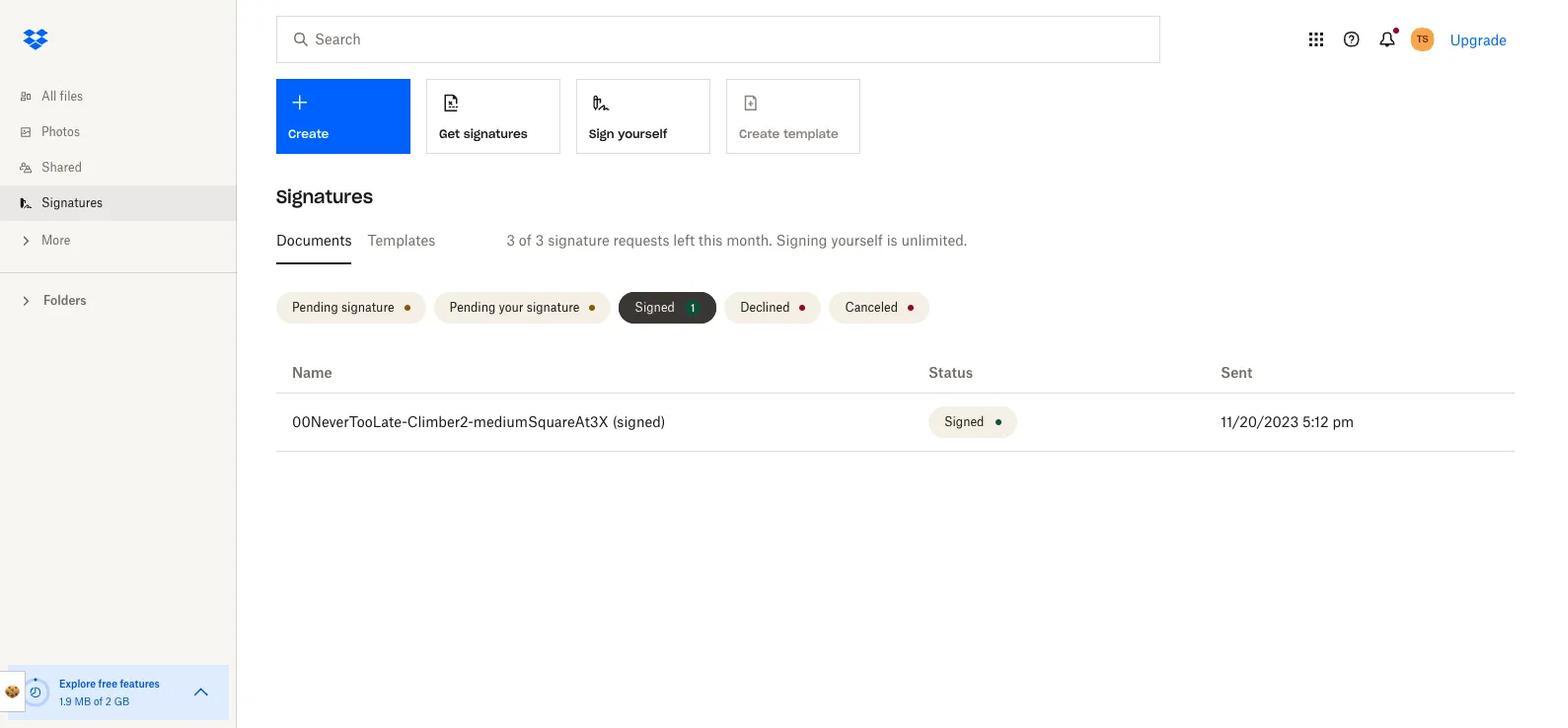 Task type: describe. For each thing, give the bounding box(es) containing it.
documents tab
[[276, 217, 352, 265]]

tab list containing documents
[[276, 217, 1515, 265]]

1.9
[[59, 696, 72, 708]]

get
[[439, 126, 460, 141]]

3 of 3 signature requests left this month. signing yourself is unlimited.
[[507, 232, 968, 249]]

signed inside button
[[945, 415, 985, 429]]

upgrade
[[1451, 31, 1507, 48]]

pending your signature
[[450, 300, 580, 315]]

signatures inside list item
[[41, 195, 103, 210]]

of inside explore free features 1.9 mb of 2 gb
[[94, 696, 103, 708]]

name button
[[292, 361, 332, 385]]

ts
[[1417, 33, 1429, 45]]

gb
[[114, 696, 130, 708]]

(signed)
[[613, 414, 666, 430]]

signatures
[[464, 126, 528, 141]]

1
[[691, 302, 695, 314]]

Search text field
[[315, 29, 1119, 50]]

signatures link
[[16, 186, 237, 221]]

signature inside tab list
[[548, 232, 610, 249]]

folders
[[43, 293, 86, 308]]

pending for pending your signature
[[450, 300, 496, 315]]

more image
[[16, 231, 36, 251]]

row containing 00nevertoolate-climber2-mediumsquareat3x (signed)
[[276, 394, 1515, 452]]

folders button
[[0, 285, 237, 315]]

templates tab
[[368, 217, 436, 265]]

sign yourself button
[[576, 79, 711, 154]]

row containing name
[[276, 353, 1515, 394]]

shared link
[[16, 150, 237, 186]]

signing
[[776, 232, 828, 249]]

get signatures
[[439, 126, 528, 141]]

get signatures button
[[426, 79, 561, 154]]

0 horizontal spatial signed
[[635, 300, 675, 315]]

mediumsquareat3x
[[474, 414, 609, 430]]

dropbox image
[[16, 20, 55, 59]]

table containing name
[[276, 353, 1515, 452]]

signature inside 'pending signature' button
[[342, 300, 394, 315]]

canceled button
[[830, 292, 930, 324]]

declined
[[740, 300, 790, 315]]

sign
[[589, 126, 614, 141]]

files
[[60, 89, 83, 104]]

signature inside 'pending your signature' button
[[527, 300, 580, 315]]

canceled
[[845, 300, 898, 315]]



Task type: locate. For each thing, give the bounding box(es) containing it.
all
[[41, 89, 57, 104]]

1 pending from the left
[[292, 300, 338, 315]]

of left 2
[[94, 696, 103, 708]]

declined button
[[725, 292, 822, 324]]

all files link
[[16, 79, 237, 115]]

sign yourself
[[589, 126, 668, 141]]

signature down templates tab
[[342, 300, 394, 315]]

signature left "requests"
[[548, 232, 610, 249]]

1 horizontal spatial signatures
[[276, 186, 373, 208]]

name
[[292, 364, 332, 381]]

11/20/2023 5:12 pm
[[1221, 414, 1354, 430]]

signed button
[[929, 407, 1018, 438]]

signature
[[548, 232, 610, 249], [342, 300, 394, 315], [527, 300, 580, 315]]

3 up your at the left of the page
[[507, 232, 515, 249]]

shared
[[41, 160, 82, 175]]

templates
[[368, 232, 436, 249]]

0 vertical spatial of
[[519, 232, 532, 249]]

1 horizontal spatial signed
[[945, 415, 985, 429]]

status button
[[929, 361, 973, 385]]

1 vertical spatial yourself
[[831, 232, 883, 249]]

3
[[507, 232, 515, 249], [536, 232, 544, 249]]

signed down 'status' "button"
[[945, 415, 985, 429]]

status
[[929, 364, 973, 381]]

0 horizontal spatial 3
[[507, 232, 515, 249]]

1 horizontal spatial 3
[[536, 232, 544, 249]]

more
[[41, 233, 70, 248]]

0 vertical spatial signed
[[635, 300, 675, 315]]

signed left 1
[[635, 300, 675, 315]]

0 vertical spatial yourself
[[618, 126, 668, 141]]

sent button
[[1221, 361, 1253, 385]]

list
[[0, 67, 237, 272]]

2 pending from the left
[[450, 300, 496, 315]]

pending for pending signature
[[292, 300, 338, 315]]

table
[[276, 353, 1515, 452]]

0 horizontal spatial yourself
[[618, 126, 668, 141]]

explore
[[59, 678, 96, 690]]

tab list
[[276, 217, 1515, 265]]

explore free features 1.9 mb of 2 gb
[[59, 678, 160, 708]]

of inside tab list
[[519, 232, 532, 249]]

signatures list item
[[0, 186, 237, 221]]

row down canceled button
[[276, 353, 1515, 394]]

pending signature button
[[276, 292, 426, 324]]

of
[[519, 232, 532, 249], [94, 696, 103, 708]]

00nevertoolate-
[[292, 414, 407, 430]]

features
[[120, 678, 160, 690]]

pending inside 'pending signature' button
[[292, 300, 338, 315]]

list containing all files
[[0, 67, 237, 272]]

0 horizontal spatial of
[[94, 696, 103, 708]]

pm
[[1333, 414, 1354, 430]]

pending up name
[[292, 300, 338, 315]]

sent
[[1221, 364, 1253, 381]]

left
[[674, 232, 695, 249]]

unlimited.
[[902, 232, 968, 249]]

5:12
[[1303, 414, 1329, 430]]

1 horizontal spatial of
[[519, 232, 532, 249]]

pending left your at the left of the page
[[450, 300, 496, 315]]

2 row from the top
[[276, 394, 1515, 452]]

photos link
[[16, 115, 237, 150]]

signatures up documents
[[276, 186, 373, 208]]

yourself left is
[[831, 232, 883, 249]]

pending inside 'pending your signature' button
[[450, 300, 496, 315]]

signatures
[[276, 186, 373, 208], [41, 195, 103, 210]]

documents
[[276, 232, 352, 249]]

yourself right sign
[[618, 126, 668, 141]]

pending signature
[[292, 300, 394, 315]]

is
[[887, 232, 898, 249]]

0 horizontal spatial pending
[[292, 300, 338, 315]]

free
[[98, 678, 117, 690]]

your
[[499, 300, 524, 315]]

create button
[[276, 79, 411, 154]]

climber2-
[[407, 414, 474, 430]]

row down 'status' "button"
[[276, 394, 1515, 452]]

1 row from the top
[[276, 353, 1515, 394]]

yourself inside button
[[618, 126, 668, 141]]

upgrade link
[[1451, 31, 1507, 48]]

all files
[[41, 89, 83, 104]]

of up 'pending your signature' button
[[519, 232, 532, 249]]

this
[[699, 232, 723, 249]]

month.
[[727, 232, 773, 249]]

1 3 from the left
[[507, 232, 515, 249]]

1 horizontal spatial yourself
[[831, 232, 883, 249]]

3 up 'pending your signature' button
[[536, 232, 544, 249]]

signature right your at the left of the page
[[527, 300, 580, 315]]

photos
[[41, 124, 80, 139]]

11/20/2023
[[1221, 414, 1299, 430]]

2 3 from the left
[[536, 232, 544, 249]]

mb
[[74, 696, 91, 708]]

yourself
[[618, 126, 668, 141], [831, 232, 883, 249]]

1 vertical spatial signed
[[945, 415, 985, 429]]

1 horizontal spatial pending
[[450, 300, 496, 315]]

requests
[[613, 232, 670, 249]]

quota usage element
[[20, 677, 51, 709]]

2
[[105, 696, 112, 708]]

pending your signature button
[[434, 292, 611, 324]]

0 horizontal spatial signatures
[[41, 195, 103, 210]]

00nevertoolate-climber2-mediumsquareat3x (signed)
[[292, 414, 666, 430]]

signed
[[635, 300, 675, 315], [945, 415, 985, 429]]

1 vertical spatial of
[[94, 696, 103, 708]]

row
[[276, 353, 1515, 394], [276, 394, 1515, 452]]

pending
[[292, 300, 338, 315], [450, 300, 496, 315]]

create
[[288, 126, 329, 141]]

signatures down shared
[[41, 195, 103, 210]]

ts button
[[1407, 24, 1439, 55]]



Task type: vqa. For each thing, say whether or not it's contained in the screenshot.
signed button in the right bottom of the page
yes



